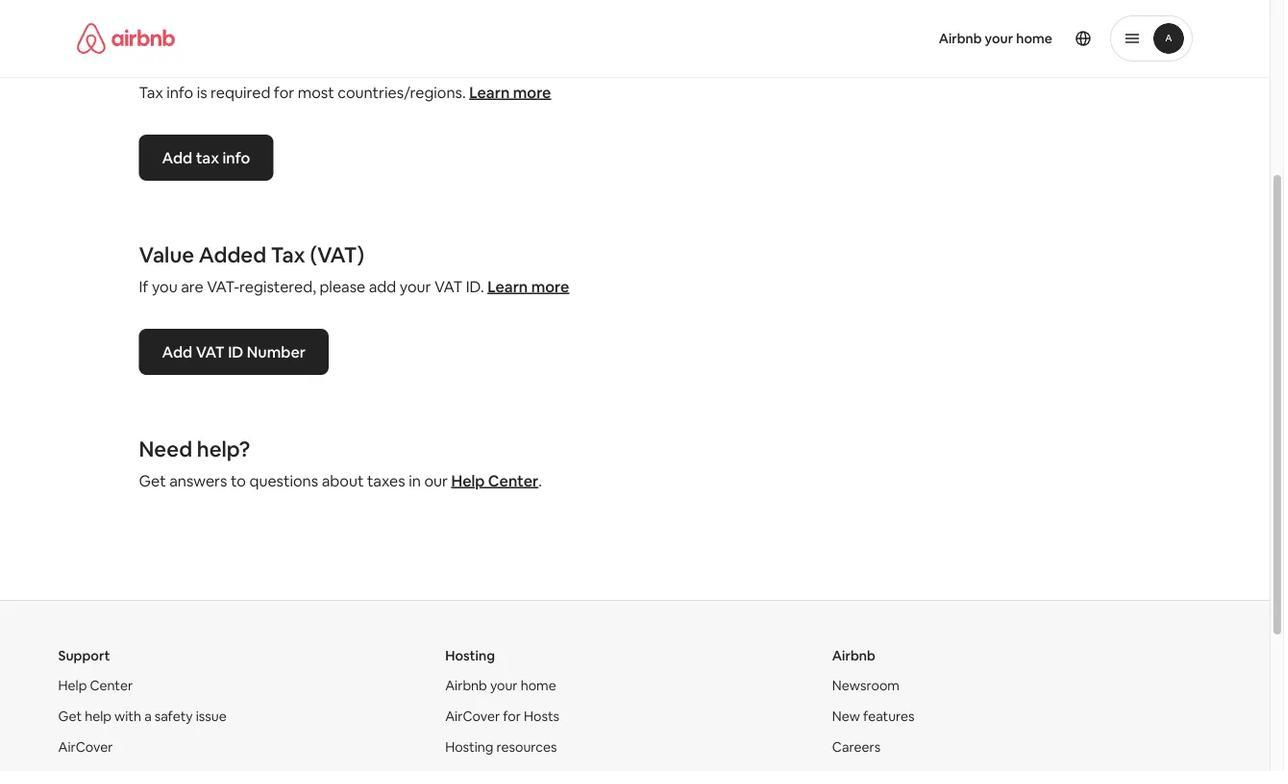 Task type: vqa. For each thing, say whether or not it's contained in the screenshot.


Task type: locate. For each thing, give the bounding box(es) containing it.
1 horizontal spatial vat
[[435, 276, 463, 296]]

more
[[513, 82, 551, 102], [531, 276, 569, 296]]

if
[[139, 276, 148, 296]]

center inside 'need help? get answers to questions about taxes in our help center .'
[[488, 471, 539, 490]]

taxpayer
[[139, 47, 230, 74]]

learn more link for taxpayer information
[[469, 82, 551, 102]]

vat left 'id'
[[196, 342, 225, 361]]

help center link
[[451, 471, 539, 490], [58, 677, 133, 694]]

tax up registered,
[[271, 241, 306, 268]]

your inside profile element
[[985, 30, 1014, 47]]

.
[[539, 471, 542, 490]]

learn more link
[[469, 82, 551, 102], [488, 276, 569, 296]]

tax
[[139, 82, 163, 102], [271, 241, 306, 268]]

1 vertical spatial vat
[[196, 342, 225, 361]]

is
[[197, 82, 207, 102]]

1 horizontal spatial airbnb your home link
[[927, 18, 1064, 59]]

aircover for hosts
[[445, 708, 560, 725]]

add
[[369, 276, 396, 296]]

airbnb your home link inside profile element
[[927, 18, 1064, 59]]

learn
[[469, 82, 510, 102], [488, 276, 528, 296]]

0 vertical spatial vat
[[435, 276, 463, 296]]

add vat id number
[[162, 342, 306, 361]]

info left is
[[167, 82, 193, 102]]

1 vertical spatial airbnb
[[832, 647, 876, 664]]

tax down the taxpayer
[[139, 82, 163, 102]]

0 vertical spatial aircover
[[445, 708, 500, 725]]

1 horizontal spatial help
[[451, 471, 485, 490]]

1 vertical spatial more
[[531, 276, 569, 296]]

center up help
[[90, 677, 133, 694]]

vat inside value added tax (vat) if you are vat-registered, please add your vat id. learn more
[[435, 276, 463, 296]]

information
[[234, 47, 351, 74]]

0 horizontal spatial tax
[[139, 82, 163, 102]]

our
[[424, 471, 448, 490]]

1 hosting from the top
[[445, 647, 495, 664]]

vat
[[435, 276, 463, 296], [196, 342, 225, 361]]

0 vertical spatial add
[[162, 148, 192, 167]]

info right tax
[[223, 148, 250, 167]]

aircover for aircover for hosts
[[445, 708, 500, 725]]

2 horizontal spatial airbnb
[[939, 30, 982, 47]]

1 vertical spatial help
[[58, 677, 87, 694]]

help down support
[[58, 677, 87, 694]]

1 vertical spatial your
[[400, 276, 431, 296]]

0 horizontal spatial aircover
[[58, 738, 113, 756]]

1 horizontal spatial info
[[223, 148, 250, 167]]

0 horizontal spatial airbnb your home link
[[445, 677, 556, 694]]

hosting for hosting
[[445, 647, 495, 664]]

2 vertical spatial airbnb
[[445, 677, 487, 694]]

center right our
[[488, 471, 539, 490]]

center
[[488, 471, 539, 490], [90, 677, 133, 694]]

1 vertical spatial center
[[90, 677, 133, 694]]

add inside add vat id number button
[[162, 342, 192, 361]]

1 vertical spatial airbnb your home
[[445, 677, 556, 694]]

airbnb
[[939, 30, 982, 47], [832, 647, 876, 664], [445, 677, 487, 694]]

help center link right our
[[451, 471, 539, 490]]

new
[[832, 708, 860, 725]]

0 vertical spatial hosting
[[445, 647, 495, 664]]

0 vertical spatial airbnb
[[939, 30, 982, 47]]

get down need
[[139, 471, 166, 490]]

1 vertical spatial hosting
[[445, 738, 494, 756]]

careers link
[[832, 738, 881, 756]]

are
[[181, 276, 204, 296]]

tax inside taxpayer information tax info is required for most countries/regions. learn more
[[139, 82, 163, 102]]

1 add from the top
[[162, 148, 192, 167]]

2 add from the top
[[162, 342, 192, 361]]

for left 'hosts' at the left
[[503, 708, 521, 725]]

0 horizontal spatial your
[[400, 276, 431, 296]]

learn right id.
[[488, 276, 528, 296]]

0 horizontal spatial info
[[167, 82, 193, 102]]

0 horizontal spatial help
[[58, 677, 87, 694]]

0 vertical spatial airbnb your home
[[939, 30, 1053, 47]]

help right our
[[451, 471, 485, 490]]

help
[[451, 471, 485, 490], [58, 677, 87, 694]]

1 vertical spatial add
[[162, 342, 192, 361]]

aircover down help
[[58, 738, 113, 756]]

value
[[139, 241, 194, 268]]

add
[[162, 148, 192, 167], [162, 342, 192, 361]]

home
[[1016, 30, 1053, 47], [521, 677, 556, 694]]

0 vertical spatial more
[[513, 82, 551, 102]]

0 vertical spatial for
[[274, 82, 294, 102]]

0 vertical spatial airbnb your home link
[[927, 18, 1064, 59]]

0 horizontal spatial vat
[[196, 342, 225, 361]]

aircover
[[445, 708, 500, 725], [58, 738, 113, 756]]

2 horizontal spatial your
[[985, 30, 1014, 47]]

your
[[985, 30, 1014, 47], [400, 276, 431, 296], [490, 677, 518, 694]]

airbnb your home
[[939, 30, 1053, 47], [445, 677, 556, 694]]

hosting down aircover for hosts link
[[445, 738, 494, 756]]

0 horizontal spatial for
[[274, 82, 294, 102]]

tax inside value added tax (vat) if you are vat-registered, please add your vat id. learn more
[[271, 241, 306, 268]]

get help with a safety issue
[[58, 708, 227, 725]]

1 horizontal spatial get
[[139, 471, 166, 490]]

answers
[[169, 471, 227, 490]]

add vat id number button
[[139, 329, 329, 375]]

0 vertical spatial learn
[[469, 82, 510, 102]]

vat left id.
[[435, 276, 463, 296]]

0 vertical spatial your
[[985, 30, 1014, 47]]

learn right 'countries/regions.'
[[469, 82, 510, 102]]

hosting up aircover for hosts
[[445, 647, 495, 664]]

(vat)
[[310, 241, 364, 268]]

1 horizontal spatial your
[[490, 677, 518, 694]]

info
[[167, 82, 193, 102], [223, 148, 250, 167]]

vat-
[[207, 276, 240, 296]]

add left tax
[[162, 148, 192, 167]]

1 horizontal spatial for
[[503, 708, 521, 725]]

issue
[[196, 708, 227, 725]]

new features
[[832, 708, 915, 725]]

vat inside button
[[196, 342, 225, 361]]

1 vertical spatial tax
[[271, 241, 306, 268]]

1 vertical spatial airbnb your home link
[[445, 677, 556, 694]]

1 horizontal spatial aircover
[[445, 708, 500, 725]]

0 vertical spatial get
[[139, 471, 166, 490]]

help center link up help
[[58, 677, 133, 694]]

0 horizontal spatial airbnb your home
[[445, 677, 556, 694]]

0 vertical spatial learn more link
[[469, 82, 551, 102]]

hosting resources
[[445, 738, 557, 756]]

get
[[139, 471, 166, 490], [58, 708, 82, 725]]

hosts
[[524, 708, 560, 725]]

help
[[85, 708, 112, 725]]

to
[[231, 471, 246, 490]]

1 horizontal spatial tax
[[271, 241, 306, 268]]

features
[[863, 708, 915, 725]]

1 vertical spatial learn more link
[[488, 276, 569, 296]]

add tax info
[[162, 148, 250, 167]]

airbnb your home link
[[927, 18, 1064, 59], [445, 677, 556, 694]]

add left 'id'
[[162, 342, 192, 361]]

hosting
[[445, 647, 495, 664], [445, 738, 494, 756]]

0 vertical spatial tax
[[139, 82, 163, 102]]

airbnb inside profile element
[[939, 30, 982, 47]]

for
[[274, 82, 294, 102], [503, 708, 521, 725]]

0 vertical spatial home
[[1016, 30, 1053, 47]]

for left most at the left
[[274, 82, 294, 102]]

0 horizontal spatial get
[[58, 708, 82, 725]]

newsroom
[[832, 677, 900, 694]]

learn inside value added tax (vat) if you are vat-registered, please add your vat id. learn more
[[488, 276, 528, 296]]

resources
[[497, 738, 557, 756]]

help?
[[197, 435, 250, 462]]

1 horizontal spatial airbnb your home
[[939, 30, 1053, 47]]

0 horizontal spatial help center link
[[58, 677, 133, 694]]

2 hosting from the top
[[445, 738, 494, 756]]

0 horizontal spatial airbnb
[[445, 677, 487, 694]]

0 vertical spatial info
[[167, 82, 193, 102]]

1 horizontal spatial help center link
[[451, 471, 539, 490]]

tax for (vat)
[[271, 241, 306, 268]]

support
[[58, 647, 110, 664]]

0 vertical spatial center
[[488, 471, 539, 490]]

add inside add tax info button
[[162, 148, 192, 167]]

airbnb your home inside profile element
[[939, 30, 1053, 47]]

info inside button
[[223, 148, 250, 167]]

0 vertical spatial help center link
[[451, 471, 539, 490]]

help inside 'need help? get answers to questions about taxes in our help center .'
[[451, 471, 485, 490]]

1 vertical spatial home
[[521, 677, 556, 694]]

aircover up hosting resources link
[[445, 708, 500, 725]]

1 vertical spatial learn
[[488, 276, 528, 296]]

hosting resources link
[[445, 738, 557, 756]]

get left help
[[58, 708, 82, 725]]

1 vertical spatial aircover
[[58, 738, 113, 756]]

0 vertical spatial help
[[451, 471, 485, 490]]

questions
[[249, 471, 318, 490]]

taxes
[[367, 471, 405, 490]]

1 vertical spatial info
[[223, 148, 250, 167]]

id
[[228, 342, 244, 361]]

0 horizontal spatial home
[[521, 677, 556, 694]]

1 horizontal spatial center
[[488, 471, 539, 490]]

1 horizontal spatial home
[[1016, 30, 1053, 47]]



Task type: describe. For each thing, give the bounding box(es) containing it.
required
[[211, 82, 270, 102]]

a
[[144, 708, 152, 725]]

1 horizontal spatial airbnb
[[832, 647, 876, 664]]

profile element
[[658, 0, 1193, 77]]

get help with a safety issue link
[[58, 708, 227, 725]]

careers
[[832, 738, 881, 756]]

need
[[139, 435, 192, 462]]

1 vertical spatial get
[[58, 708, 82, 725]]

1 vertical spatial help center link
[[58, 677, 133, 694]]

newsroom link
[[832, 677, 900, 694]]

home inside profile element
[[1016, 30, 1053, 47]]

your inside value added tax (vat) if you are vat-registered, please add your vat id. learn more
[[400, 276, 431, 296]]

add for taxpayer
[[162, 148, 192, 167]]

aircover link
[[58, 738, 113, 756]]

learn inside taxpayer information tax info is required for most countries/regions. learn more
[[469, 82, 510, 102]]

more inside taxpayer information tax info is required for most countries/regions. learn more
[[513, 82, 551, 102]]

0 horizontal spatial center
[[90, 677, 133, 694]]

number
[[247, 342, 306, 361]]

add for value
[[162, 342, 192, 361]]

countries/regions.
[[338, 82, 466, 102]]

need help? get answers to questions about taxes in our help center .
[[139, 435, 542, 490]]

in
[[409, 471, 421, 490]]

about
[[322, 471, 364, 490]]

for inside taxpayer information tax info is required for most countries/regions. learn more
[[274, 82, 294, 102]]

get inside 'need help? get answers to questions about taxes in our help center .'
[[139, 471, 166, 490]]

info inside taxpayer information tax info is required for most countries/regions. learn more
[[167, 82, 193, 102]]

new features link
[[832, 708, 915, 725]]

add tax info button
[[139, 135, 273, 181]]

most
[[298, 82, 334, 102]]

taxpayer information tax info is required for most countries/regions. learn more
[[139, 47, 551, 102]]

more inside value added tax (vat) if you are vat-registered, please add your vat id. learn more
[[531, 276, 569, 296]]

aircover for hosts link
[[445, 708, 560, 725]]

you
[[152, 276, 178, 296]]

please
[[320, 276, 366, 296]]

2 vertical spatial your
[[490, 677, 518, 694]]

id.
[[466, 276, 484, 296]]

registered,
[[239, 276, 316, 296]]

value added tax (vat) if you are vat-registered, please add your vat id. learn more
[[139, 241, 569, 296]]

aircover for aircover link
[[58, 738, 113, 756]]

safety
[[155, 708, 193, 725]]

help center
[[58, 677, 133, 694]]

1 vertical spatial for
[[503, 708, 521, 725]]

with
[[115, 708, 141, 725]]

learn more link for value added tax (vat)
[[488, 276, 569, 296]]

tax for info
[[139, 82, 163, 102]]

tax
[[196, 148, 219, 167]]

added
[[199, 241, 266, 268]]

hosting for hosting resources
[[445, 738, 494, 756]]



